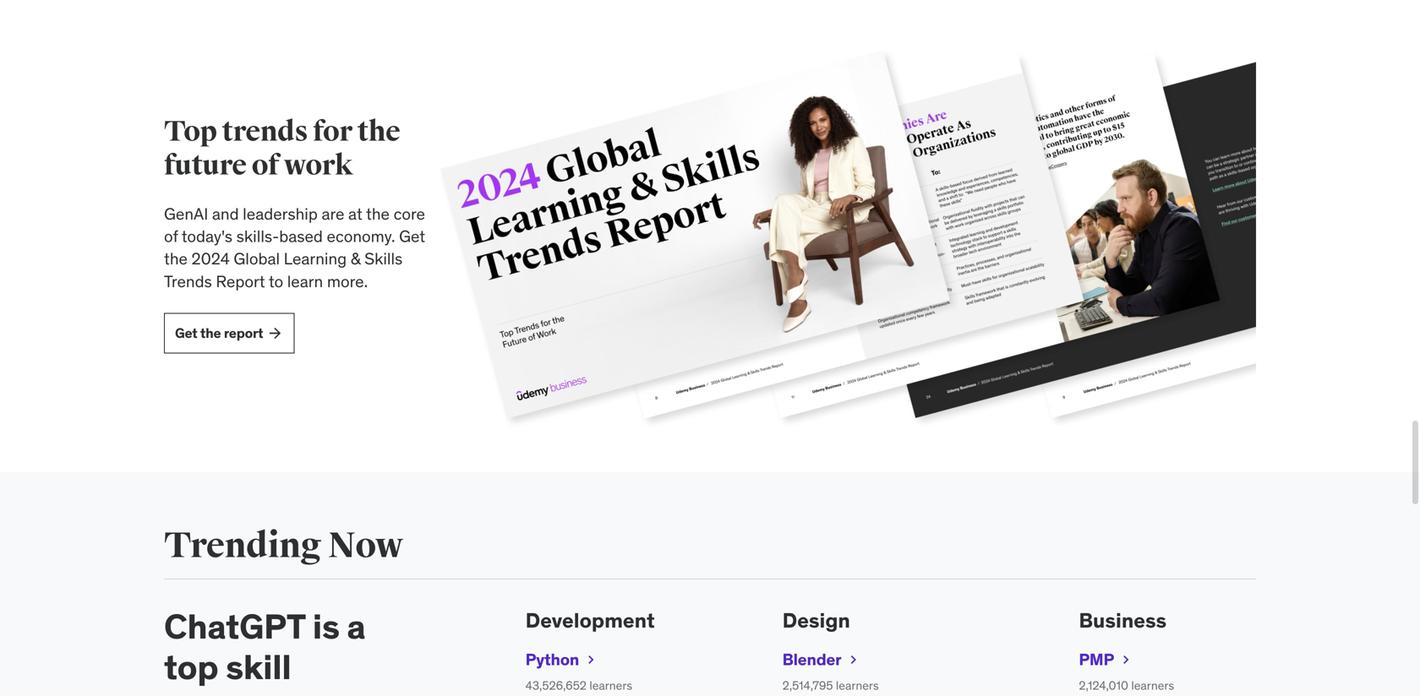 Task type: vqa. For each thing, say whether or not it's contained in the screenshot.
the bottom THE (73,392
no



Task type: locate. For each thing, give the bounding box(es) containing it.
get down the core
[[399, 226, 425, 247]]

1 horizontal spatial small image
[[583, 652, 600, 669]]

small image
[[845, 652, 862, 669]]

economy.
[[327, 226, 395, 247]]

trending now
[[164, 524, 403, 568]]

get inside genai and leadership are at the core of today's skills-based economy. get the 2024 global learning & skills trends report to learn more.
[[399, 226, 425, 247]]

small image up 43,526,652 learners
[[583, 652, 600, 669]]

blender
[[783, 650, 842, 670]]

learners for design
[[836, 679, 879, 694]]

1 horizontal spatial of
[[252, 148, 279, 183]]

2,514,795
[[783, 679, 833, 694]]

43,526,652
[[526, 679, 587, 694]]

the left report
[[200, 325, 221, 342]]

small image up 2,124,010 learners
[[1118, 652, 1135, 669]]

design
[[783, 608, 851, 634]]

skills
[[365, 249, 403, 269]]

0 vertical spatial get
[[399, 226, 425, 247]]

0 horizontal spatial learners
[[590, 679, 633, 694]]

genai and leadership are at the core of today's skills-based economy. get the 2024 global learning & skills trends report to learn more.
[[164, 204, 425, 292]]

the inside get the report link
[[200, 325, 221, 342]]

small image right report
[[267, 325, 284, 342]]

development
[[526, 608, 655, 634]]

1 learners from the left
[[590, 679, 633, 694]]

small image
[[267, 325, 284, 342], [583, 652, 600, 669], [1118, 652, 1135, 669]]

1 horizontal spatial learners
[[836, 679, 879, 694]]

of inside genai and leadership are at the core of today's skills-based economy. get the 2024 global learning & skills trends report to learn more.
[[164, 226, 178, 247]]

udemy business reports image
[[441, 0, 1257, 473]]

2,124,010 learners
[[1079, 679, 1175, 694]]

2 horizontal spatial small image
[[1118, 652, 1135, 669]]

0 horizontal spatial small image
[[267, 325, 284, 342]]

2 learners from the left
[[836, 679, 879, 694]]

0 horizontal spatial get
[[175, 325, 197, 342]]

get the report
[[175, 325, 263, 342]]

learners for business
[[1132, 679, 1175, 694]]

get
[[399, 226, 425, 247], [175, 325, 197, 342]]

1 vertical spatial of
[[164, 226, 178, 247]]

learners
[[590, 679, 633, 694], [836, 679, 879, 694], [1132, 679, 1175, 694]]

the
[[357, 114, 400, 149], [366, 204, 390, 224], [164, 249, 188, 269], [200, 325, 221, 342]]

python
[[526, 650, 579, 670]]

the right the at at the left top
[[366, 204, 390, 224]]

trends
[[164, 271, 212, 292]]

of up leadership
[[252, 148, 279, 183]]

of
[[252, 148, 279, 183], [164, 226, 178, 247]]

learners right "43,526,652"
[[590, 679, 633, 694]]

is
[[313, 606, 340, 649]]

of down genai
[[164, 226, 178, 247]]

learners down small image
[[836, 679, 879, 694]]

top
[[164, 646, 219, 689]]

top
[[164, 114, 217, 149]]

now
[[328, 524, 403, 568]]

global
[[234, 249, 280, 269]]

0 horizontal spatial of
[[164, 226, 178, 247]]

small image inside python link
[[583, 652, 600, 669]]

the right for
[[357, 114, 400, 149]]

2024
[[192, 249, 230, 269]]

leadership
[[243, 204, 318, 224]]

get down trends
[[175, 325, 197, 342]]

report
[[224, 325, 263, 342]]

for
[[313, 114, 352, 149]]

1 horizontal spatial get
[[399, 226, 425, 247]]

2 horizontal spatial learners
[[1132, 679, 1175, 694]]

learners right the 2,124,010
[[1132, 679, 1175, 694]]

0 vertical spatial of
[[252, 148, 279, 183]]

3 learners from the left
[[1132, 679, 1175, 694]]

&
[[351, 249, 361, 269]]

small image inside "pmp" 'link'
[[1118, 652, 1135, 669]]

chatgpt
[[164, 606, 305, 649]]



Task type: describe. For each thing, give the bounding box(es) containing it.
future
[[164, 148, 247, 183]]

core
[[394, 204, 425, 224]]

pmp
[[1079, 650, 1115, 670]]

python link
[[526, 649, 600, 672]]

more.
[[327, 271, 368, 292]]

to
[[269, 271, 283, 292]]

at
[[348, 204, 363, 224]]

learn
[[287, 271, 323, 292]]

and
[[212, 204, 239, 224]]

top trends for the future of work
[[164, 114, 400, 183]]

based
[[279, 226, 323, 247]]

of inside "top trends for the future of work"
[[252, 148, 279, 183]]

trending
[[164, 524, 322, 568]]

work
[[284, 148, 353, 183]]

learners for development
[[590, 679, 633, 694]]

skill
[[226, 646, 291, 689]]

small image for business
[[1118, 652, 1135, 669]]

a
[[347, 606, 366, 649]]

small image inside get the report link
[[267, 325, 284, 342]]

trends
[[222, 114, 308, 149]]

small image for development
[[583, 652, 600, 669]]

43,526,652 learners
[[526, 679, 633, 694]]

get the report link
[[164, 313, 295, 354]]

pmp link
[[1079, 649, 1135, 672]]

the inside "top trends for the future of work"
[[357, 114, 400, 149]]

learning
[[284, 249, 347, 269]]

today's
[[182, 226, 233, 247]]

chatgpt is a top skill
[[164, 606, 366, 689]]

blender link
[[783, 649, 862, 672]]

skills-
[[236, 226, 279, 247]]

the up trends
[[164, 249, 188, 269]]

2,124,010
[[1079, 679, 1129, 694]]

genai
[[164, 204, 208, 224]]

2,514,795 learners
[[783, 679, 879, 694]]

1 vertical spatial get
[[175, 325, 197, 342]]

are
[[322, 204, 345, 224]]

report
[[216, 271, 265, 292]]

business
[[1079, 608, 1167, 634]]



